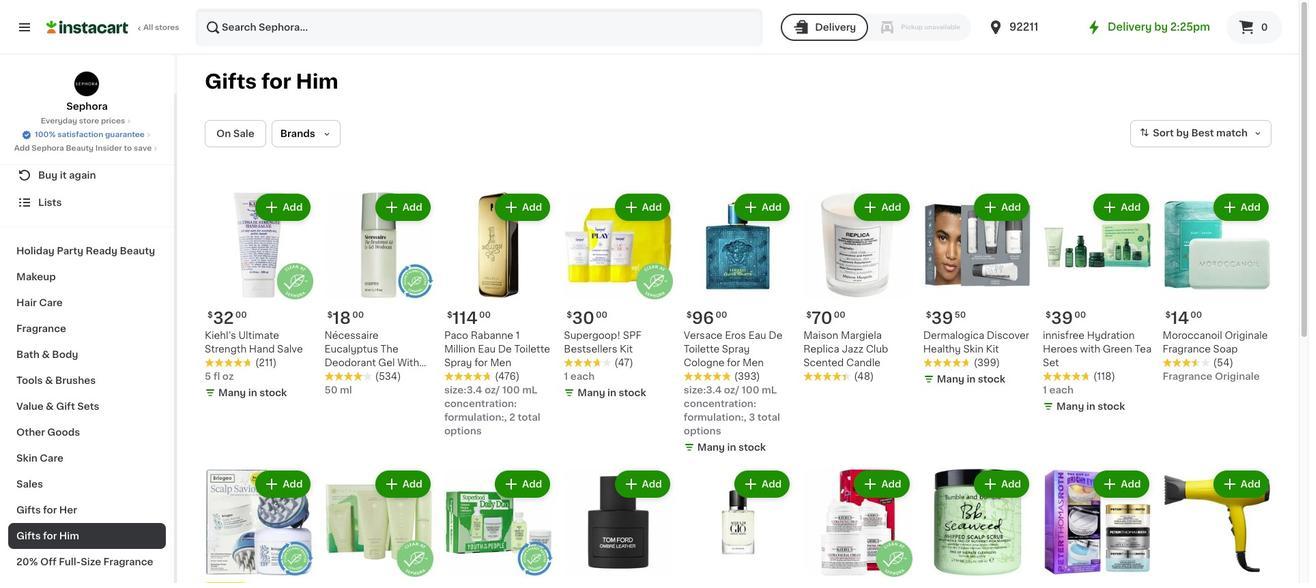 Task type: locate. For each thing, give the bounding box(es) containing it.
50 down 5%
[[325, 386, 338, 396]]

2 vertical spatial 1
[[1044, 386, 1048, 396]]

gifts for him up off
[[16, 532, 79, 542]]

1 vertical spatial by
[[1177, 129, 1190, 138]]

gifts for him link
[[8, 524, 166, 550]]

product group containing 96
[[684, 191, 793, 458]]

fragrance inside moroccanoil originale fragrance soap
[[1163, 345, 1212, 355]]

fragrance inside "link"
[[16, 324, 66, 334]]

men up (393)
[[743, 359, 764, 368]]

$ inside the $ 39 00
[[1046, 312, 1052, 320]]

2 39 from the left
[[932, 311, 954, 327]]

many in stock down (47)
[[578, 389, 647, 398]]

$ up moroccanoil
[[1166, 312, 1172, 320]]

sort by
[[1154, 129, 1190, 138]]

him up brands dropdown button
[[296, 72, 339, 92]]

formulation:, left 3
[[684, 413, 747, 423]]

sephora up store
[[66, 102, 108, 111]]

match
[[1217, 129, 1248, 138]]

soap
[[1214, 345, 1239, 355]]

4 $ from the left
[[807, 312, 812, 320]]

concentration:
[[445, 400, 517, 409], [684, 400, 757, 409]]

1 horizontal spatial beauty
[[120, 247, 155, 256]]

2 100 from the left
[[742, 386, 760, 396]]

candle
[[847, 359, 881, 368]]

1 vertical spatial 1 each
[[1044, 386, 1074, 396]]

size:3.4 oz/ 100 ml concentration: formulation:, 3 total options
[[684, 386, 781, 437]]

$ for $ 14 00
[[1166, 312, 1172, 320]]

delivery inside button
[[816, 23, 857, 32]]

prices
[[101, 117, 125, 125]]

0 horizontal spatial 1
[[516, 332, 520, 341]]

2 oz/ from the left
[[724, 386, 740, 396]]

for up brands
[[262, 72, 291, 92]]

39 up innisfree
[[1052, 311, 1074, 327]]

many in stock down the (118)
[[1057, 403, 1126, 412]]

$ for $ 18 00
[[327, 312, 333, 320]]

kit
[[620, 345, 633, 355], [987, 345, 1000, 355]]

1 horizontal spatial gifts for him
[[205, 72, 339, 92]]

1 horizontal spatial delivery
[[1108, 22, 1153, 32]]

add
[[14, 145, 30, 152], [283, 203, 303, 212], [403, 203, 423, 212], [523, 203, 542, 212], [642, 203, 662, 212], [762, 203, 782, 212], [882, 203, 902, 212], [1002, 203, 1022, 212], [1122, 203, 1142, 212], [1241, 203, 1261, 212], [283, 480, 303, 490], [403, 480, 423, 490], [523, 480, 542, 490], [642, 480, 662, 490], [762, 480, 782, 490], [882, 480, 902, 490], [1002, 480, 1022, 490], [1122, 480, 1142, 490], [1241, 480, 1261, 490]]

1 horizontal spatial him
[[296, 72, 339, 92]]

1 horizontal spatial formulation:,
[[684, 413, 747, 423]]

toilette down versace
[[684, 345, 720, 355]]

1 right 'rabanne'
[[516, 332, 520, 341]]

spray inside "versace eros eau de toilette spray cologne for men"
[[722, 345, 750, 355]]

stock for 39
[[1098, 403, 1126, 412]]

50 inside product group
[[325, 386, 338, 396]]

0 vertical spatial sephora
[[66, 102, 108, 111]]

oz/ down (393)
[[724, 386, 740, 396]]

ml for 96
[[762, 386, 778, 396]]

00 inside '$ 96 00'
[[716, 312, 728, 320]]

total right 3
[[758, 413, 781, 423]]

00
[[235, 312, 247, 320], [353, 312, 364, 320], [596, 312, 608, 320], [834, 312, 846, 320], [1075, 312, 1087, 320], [479, 312, 491, 320], [716, 312, 728, 320], [1191, 312, 1203, 320]]

$ inside $ 30 00
[[567, 312, 572, 320]]

gifts for gifts for him 'link'
[[16, 532, 41, 542]]

formulation:, inside size:3.4 oz/ 100 ml concentration: formulation:, 3 total options
[[684, 413, 747, 423]]

service type group
[[781, 14, 972, 41]]

7 00 from the left
[[716, 312, 728, 320]]

originale
[[1225, 332, 1269, 341], [1216, 373, 1261, 382]]

1 toilette from the left
[[515, 345, 550, 355]]

men up (476)
[[490, 359, 512, 368]]

sephora down the 100%
[[32, 145, 64, 152]]

ml inside size:3.4 oz/ 100 ml concentration: formulation:, 2 total options
[[523, 386, 538, 396]]

0 vertical spatial each
[[571, 373, 595, 382]]

Best match Sort by field
[[1131, 120, 1272, 148]]

options inside size:3.4 oz/ 100 ml concentration: formulation:, 2 total options
[[445, 427, 482, 437]]

(534)
[[375, 373, 401, 382]]

men inside "versace eros eau de toilette spray cologne for men"
[[743, 359, 764, 368]]

care
[[39, 298, 63, 308], [40, 454, 63, 464]]

ml
[[523, 386, 538, 396], [762, 386, 778, 396]]

2 00 from the left
[[353, 312, 364, 320]]

$ up kiehl's
[[208, 312, 213, 320]]

spray down million
[[445, 359, 472, 368]]

100%
[[35, 131, 56, 139]]

00 right 70 on the right
[[834, 312, 846, 320]]

0 horizontal spatial by
[[1155, 22, 1169, 32]]

2 formulation:, from the left
[[684, 413, 747, 423]]

gifts inside gifts for her link
[[16, 506, 41, 516]]

eau right eros
[[749, 332, 767, 341]]

formulation:, inside size:3.4 oz/ 100 ml concentration: formulation:, 2 total options
[[445, 413, 507, 423]]

fl
[[214, 373, 220, 382]]

0 vertical spatial 50
[[955, 312, 966, 320]]

00 for 70
[[834, 312, 846, 320]]

1 vertical spatial sephora
[[32, 145, 64, 152]]

1 horizontal spatial de
[[769, 332, 783, 341]]

supergoop!
[[564, 332, 621, 341]]

kit inside supergoop! spf bestsellers kit
[[620, 345, 633, 355]]

2 kit from the left
[[987, 345, 1000, 355]]

00 right 18
[[353, 312, 364, 320]]

0 vertical spatial &
[[42, 350, 50, 360]]

de inside "versace eros eau de toilette spray cologne for men"
[[769, 332, 783, 341]]

size
[[81, 558, 101, 568]]

00 for 39
[[1075, 312, 1087, 320]]

1 horizontal spatial toilette
[[684, 345, 720, 355]]

$ up dermalogica
[[927, 312, 932, 320]]

many in stock down "oz"
[[219, 389, 287, 398]]

ultimate
[[239, 332, 279, 341]]

1 horizontal spatial ml
[[762, 386, 778, 396]]

stock down (211)
[[260, 389, 287, 398]]

00 right 14
[[1191, 312, 1203, 320]]

de
[[769, 332, 783, 341], [498, 345, 512, 355]]

1 each
[[564, 373, 595, 382], [1044, 386, 1074, 396]]

concentration: inside size:3.4 oz/ 100 ml concentration: formulation:, 3 total options
[[684, 400, 757, 409]]

1 ml from the left
[[523, 386, 538, 396]]

options inside size:3.4 oz/ 100 ml concentration: formulation:, 3 total options
[[684, 427, 722, 437]]

0 horizontal spatial men
[[490, 359, 512, 368]]

oz/ for 96
[[724, 386, 740, 396]]

0 vertical spatial 1
[[516, 332, 520, 341]]

1 $ from the left
[[208, 312, 213, 320]]

2 options from the left
[[684, 427, 722, 437]]

0 horizontal spatial 39
[[932, 311, 954, 327]]

1 oz/ from the left
[[485, 386, 500, 396]]

stock down (47)
[[619, 389, 647, 398]]

moroccanoil
[[1163, 332, 1223, 341]]

$ for $ 30 00
[[567, 312, 572, 320]]

Search field
[[197, 10, 762, 45]]

gifts up 20%
[[16, 532, 41, 542]]

1 horizontal spatial 1
[[564, 373, 568, 382]]

many down size:3.4 oz/ 100 ml concentration: formulation:, 3 total options
[[698, 444, 725, 453]]

1 men from the left
[[490, 359, 512, 368]]

many in stock down (399)
[[937, 375, 1006, 385]]

20% off full-size fragrance
[[16, 558, 153, 568]]

lists
[[38, 198, 62, 208]]

0 horizontal spatial de
[[498, 345, 512, 355]]

0 horizontal spatial eau
[[478, 345, 496, 355]]

1 horizontal spatial size:3.4
[[684, 386, 722, 396]]

product group containing 114
[[445, 191, 553, 439]]

fragrance link
[[8, 316, 166, 342]]

0 horizontal spatial 100
[[503, 386, 520, 396]]

de right eros
[[769, 332, 783, 341]]

4 00 from the left
[[834, 312, 846, 320]]

again
[[69, 171, 96, 180]]

1 horizontal spatial spray
[[722, 345, 750, 355]]

shop
[[38, 143, 64, 153]]

concentration: for 96
[[684, 400, 757, 409]]

margiela
[[841, 332, 882, 341]]

$ inside $ 114 00
[[447, 312, 453, 320]]

each for 30
[[571, 373, 595, 382]]

options
[[445, 427, 482, 437], [684, 427, 722, 437]]

skin care
[[16, 454, 63, 464]]

1 horizontal spatial 50
[[955, 312, 966, 320]]

0 horizontal spatial skin
[[16, 454, 38, 464]]

1 vertical spatial 50
[[325, 386, 338, 396]]

00 right 30
[[596, 312, 608, 320]]

1 vertical spatial care
[[40, 454, 63, 464]]

gifts up on sale
[[205, 72, 257, 92]]

beauty right ready
[[120, 247, 155, 256]]

1 options from the left
[[445, 427, 482, 437]]

many down set
[[1057, 403, 1085, 412]]

kit up (47)
[[620, 345, 633, 355]]

39 up dermalogica
[[932, 311, 954, 327]]

sort
[[1154, 129, 1175, 138]]

1 for 30
[[564, 373, 568, 382]]

spray
[[722, 345, 750, 355], [445, 359, 472, 368]]

100 inside size:3.4 oz/ 100 ml concentration: formulation:, 2 total options
[[503, 386, 520, 396]]

3 00 from the left
[[596, 312, 608, 320]]

total inside size:3.4 oz/ 100 ml concentration: formulation:, 2 total options
[[518, 413, 541, 423]]

1 vertical spatial skin
[[16, 454, 38, 464]]

oz/ down (476)
[[485, 386, 500, 396]]

concentration: for 114
[[445, 400, 517, 409]]

million
[[445, 345, 476, 355]]

product group containing 70
[[804, 191, 913, 384]]

eau inside "versace eros eau de toilette spray cologne for men"
[[749, 332, 767, 341]]

1 inside the paco rabanne 1 million eau de toilette spray for men
[[516, 332, 520, 341]]

$ inside the $ 70 00
[[807, 312, 812, 320]]

him
[[296, 72, 339, 92], [59, 532, 79, 542]]

0 horizontal spatial beauty
[[66, 145, 94, 152]]

each down set
[[1050, 386, 1074, 396]]

by for sort
[[1177, 129, 1190, 138]]

in down (211)
[[248, 389, 257, 398]]

1 each down bestsellers
[[564, 373, 595, 382]]

0 vertical spatial eau
[[749, 332, 767, 341]]

1 horizontal spatial skin
[[964, 345, 984, 355]]

0 horizontal spatial oz/
[[485, 386, 500, 396]]

0 horizontal spatial size:3.4
[[445, 386, 482, 396]]

1 each down set
[[1044, 386, 1074, 396]]

1 horizontal spatial options
[[684, 427, 722, 437]]

$ up nécessaire
[[327, 312, 333, 320]]

value
[[16, 402, 43, 412]]

2 toilette from the left
[[684, 345, 720, 355]]

care right hair
[[39, 298, 63, 308]]

gifts for her
[[16, 506, 77, 516]]

gift
[[56, 402, 75, 412]]

skin up sales
[[16, 454, 38, 464]]

1 vertical spatial him
[[59, 532, 79, 542]]

& right tools
[[45, 376, 53, 386]]

00 right 96
[[716, 312, 728, 320]]

many down bestsellers
[[578, 389, 606, 398]]

many in stock
[[937, 375, 1006, 385], [219, 389, 287, 398], [578, 389, 647, 398], [1057, 403, 1126, 412], [698, 444, 766, 453]]

1 horizontal spatial 100
[[742, 386, 760, 396]]

delivery by 2:25pm link
[[1087, 19, 1211, 36]]

9 $ from the left
[[1166, 312, 1172, 320]]

1 kit from the left
[[620, 345, 633, 355]]

0 horizontal spatial delivery
[[816, 23, 857, 32]]

gifts down sales
[[16, 506, 41, 516]]

bath & body link
[[8, 342, 166, 368]]

cologne
[[684, 359, 725, 368]]

0 horizontal spatial total
[[518, 413, 541, 423]]

1 horizontal spatial kit
[[987, 345, 1000, 355]]

$ up maison
[[807, 312, 812, 320]]

1 horizontal spatial 1 each
[[1044, 386, 1074, 396]]

stock for 32
[[260, 389, 287, 398]]

all stores
[[143, 24, 179, 31]]

3 $ from the left
[[567, 312, 572, 320]]

1 00 from the left
[[235, 312, 247, 320]]

0 vertical spatial de
[[769, 332, 783, 341]]

0 horizontal spatial formulation:,
[[445, 413, 507, 423]]

oz/ inside size:3.4 oz/ 100 ml concentration: formulation:, 3 total options
[[724, 386, 740, 396]]

scented
[[804, 359, 844, 368]]

by inside 'field'
[[1177, 129, 1190, 138]]

2
[[510, 413, 516, 423]]

$ inside '$ 96 00'
[[687, 312, 692, 320]]

$ for $ 32 00
[[208, 312, 213, 320]]

2 men from the left
[[743, 359, 764, 368]]

8 $ from the left
[[927, 312, 932, 320]]

on
[[216, 129, 231, 139]]

$ inside $ 18 00
[[327, 312, 333, 320]]

0 horizontal spatial 1 each
[[564, 373, 595, 382]]

size:3.4 down million
[[445, 386, 482, 396]]

delivery for delivery by 2:25pm
[[1108, 22, 1153, 32]]

for up off
[[43, 532, 57, 542]]

formulation:, left 2 at the bottom of the page
[[445, 413, 507, 423]]

stock down 3
[[739, 444, 766, 453]]

discover
[[987, 332, 1030, 341]]

100% satisfaction guarantee button
[[21, 127, 153, 141]]

0 vertical spatial gifts for him
[[205, 72, 339, 92]]

by right sort at top
[[1177, 129, 1190, 138]]

total for 114
[[518, 413, 541, 423]]

add button
[[257, 195, 310, 220], [377, 195, 429, 220], [497, 195, 549, 220], [616, 195, 669, 220], [736, 195, 789, 220], [856, 195, 909, 220], [976, 195, 1029, 220], [1096, 195, 1148, 220], [1215, 195, 1268, 220], [257, 473, 310, 497], [377, 473, 429, 497], [497, 473, 549, 497], [616, 473, 669, 497], [736, 473, 789, 497], [856, 473, 909, 497], [976, 473, 1029, 497], [1096, 473, 1148, 497], [1215, 473, 1268, 497]]

5 00 from the left
[[1075, 312, 1087, 320]]

39
[[1052, 311, 1074, 327], [932, 311, 954, 327]]

1 vertical spatial each
[[1050, 386, 1074, 396]]

hair care link
[[8, 290, 166, 316]]

0 vertical spatial by
[[1155, 22, 1169, 32]]

1 horizontal spatial men
[[743, 359, 764, 368]]

concentration: up 2 at the bottom of the page
[[445, 400, 517, 409]]

him up 'full-'
[[59, 532, 79, 542]]

everyday store prices
[[41, 117, 125, 125]]

5 $ from the left
[[1046, 312, 1052, 320]]

size:3.4 inside size:3.4 oz/ 100 ml concentration: formulation:, 2 total options
[[445, 386, 482, 396]]

care down other goods on the bottom left of the page
[[40, 454, 63, 464]]

with
[[398, 359, 419, 368]]

& left gift
[[46, 402, 54, 412]]

92211 button
[[988, 8, 1070, 46]]

add sephora beauty insider to save link
[[14, 143, 160, 154]]

00 for 18
[[353, 312, 364, 320]]

size:3.4 inside size:3.4 oz/ 100 ml concentration: formulation:, 3 total options
[[684, 386, 722, 396]]

many
[[937, 375, 965, 385], [219, 389, 246, 398], [578, 389, 606, 398], [1057, 403, 1085, 412], [698, 444, 725, 453]]

0 horizontal spatial him
[[59, 532, 79, 542]]

skin up (399)
[[964, 345, 984, 355]]

7 $ from the left
[[687, 312, 692, 320]]

by
[[1155, 22, 1169, 32], [1177, 129, 1190, 138]]

delivery by 2:25pm
[[1108, 22, 1211, 32]]

0 horizontal spatial ml
[[523, 386, 538, 396]]

by left 2:25pm
[[1155, 22, 1169, 32]]

size:3.4 oz/ 100 ml concentration: formulation:, 2 total options
[[445, 386, 541, 437]]

full-
[[59, 558, 81, 568]]

best
[[1192, 129, 1215, 138]]

$ up the "supergoop!"
[[567, 312, 572, 320]]

0 vertical spatial beauty
[[66, 145, 94, 152]]

& inside 'link'
[[45, 376, 53, 386]]

1 horizontal spatial concentration:
[[684, 400, 757, 409]]

2 size:3.4 from the left
[[684, 386, 722, 396]]

0 horizontal spatial concentration:
[[445, 400, 517, 409]]

$ up innisfree
[[1046, 312, 1052, 320]]

$
[[208, 312, 213, 320], [327, 312, 333, 320], [567, 312, 572, 320], [807, 312, 812, 320], [1046, 312, 1052, 320], [447, 312, 453, 320], [687, 312, 692, 320], [927, 312, 932, 320], [1166, 312, 1172, 320]]

00 up innisfree
[[1075, 312, 1087, 320]]

size:3.4 down cologne
[[684, 386, 722, 396]]

1 horizontal spatial each
[[1050, 386, 1074, 396]]

1 total from the left
[[518, 413, 541, 423]]

1 formulation:, from the left
[[445, 413, 507, 423]]

body
[[52, 350, 78, 360]]

concentration: up 3
[[684, 400, 757, 409]]

1 vertical spatial 1
[[564, 373, 568, 382]]

00 right 114
[[479, 312, 491, 320]]

00 inside the $ 70 00
[[834, 312, 846, 320]]

originale down (54)
[[1216, 373, 1261, 382]]

kit up (399)
[[987, 345, 1000, 355]]

14
[[1172, 311, 1190, 327]]

1 horizontal spatial 39
[[1052, 311, 1074, 327]]

1 vertical spatial gifts for him
[[16, 532, 79, 542]]

0 horizontal spatial options
[[445, 427, 482, 437]]

0 vertical spatial spray
[[722, 345, 750, 355]]

dermalogica
[[924, 332, 985, 341]]

0 horizontal spatial toilette
[[515, 345, 550, 355]]

0 vertical spatial originale
[[1225, 332, 1269, 341]]

spray down eros
[[722, 345, 750, 355]]

1 for 39
[[1044, 386, 1048, 396]]

6 $ from the left
[[447, 312, 453, 320]]

many in stock down 3
[[698, 444, 766, 453]]

care for hair care
[[39, 298, 63, 308]]

in for 39
[[1087, 403, 1096, 412]]

1 vertical spatial &
[[45, 376, 53, 386]]

deodorant
[[325, 359, 376, 368]]

39 for $ 39 00
[[1052, 311, 1074, 327]]

2 concentration: from the left
[[684, 400, 757, 409]]

1 39 from the left
[[1052, 311, 1074, 327]]

0 horizontal spatial each
[[571, 373, 595, 382]]

in down size:3.4 oz/ 100 ml concentration: formulation:, 3 total options
[[728, 444, 737, 453]]

0 vertical spatial skin
[[964, 345, 984, 355]]

39 for $ 39 50
[[932, 311, 954, 327]]

1 concentration: from the left
[[445, 400, 517, 409]]

concentration: inside size:3.4 oz/ 100 ml concentration: formulation:, 2 total options
[[445, 400, 517, 409]]

1 vertical spatial de
[[498, 345, 512, 355]]

1 vertical spatial originale
[[1216, 373, 1261, 382]]

2 horizontal spatial 1
[[1044, 386, 1048, 396]]

for up (393)
[[727, 359, 741, 368]]

00 inside $ 30 00
[[596, 312, 608, 320]]

supergoop! spf bestsellers kit
[[564, 332, 642, 355]]

the
[[381, 345, 399, 355]]

many down "oz"
[[219, 389, 246, 398]]

gifts for him inside 'link'
[[16, 532, 79, 542]]

shop link
[[8, 135, 166, 162]]

0
[[1262, 23, 1269, 32]]

1 vertical spatial beauty
[[120, 247, 155, 256]]

$ inside $ 14 00
[[1166, 312, 1172, 320]]

many for 96
[[698, 444, 725, 453]]

in for 96
[[728, 444, 737, 453]]

50 up dermalogica
[[955, 312, 966, 320]]

in down (47)
[[608, 389, 617, 398]]

1 size:3.4 from the left
[[445, 386, 482, 396]]

skin
[[964, 345, 984, 355], [16, 454, 38, 464]]

6 00 from the left
[[479, 312, 491, 320]]

ml
[[340, 386, 352, 396]]

$ up the paco
[[447, 312, 453, 320]]

1 horizontal spatial by
[[1177, 129, 1190, 138]]

0 vertical spatial him
[[296, 72, 339, 92]]

total right 2 at the bottom of the page
[[518, 413, 541, 423]]

00 right 32
[[235, 312, 247, 320]]

2 vertical spatial &
[[46, 402, 54, 412]]

many for 39
[[1057, 403, 1085, 412]]

gifts inside gifts for him 'link'
[[16, 532, 41, 542]]

00 inside the $ 39 00
[[1075, 312, 1087, 320]]

product group
[[205, 191, 314, 403], [325, 191, 434, 398], [445, 191, 553, 439], [564, 191, 673, 403], [684, 191, 793, 458], [804, 191, 913, 384], [924, 191, 1033, 390], [1044, 191, 1153, 417], [1163, 191, 1272, 384], [205, 469, 314, 584], [325, 469, 434, 584], [445, 469, 553, 584], [564, 469, 673, 584], [684, 469, 793, 584], [804, 469, 913, 584], [924, 469, 1033, 584], [1044, 469, 1153, 584], [1163, 469, 1272, 584]]

originale inside moroccanoil originale fragrance soap
[[1225, 332, 1269, 341]]

dermalogica discover healthy skin kit
[[924, 332, 1030, 355]]

insider
[[96, 145, 122, 152]]

de down 'rabanne'
[[498, 345, 512, 355]]

00 inside $ 114 00
[[479, 312, 491, 320]]

(476)
[[495, 373, 520, 382]]

0 horizontal spatial 50
[[325, 386, 338, 396]]

each down bestsellers
[[571, 373, 595, 382]]

many in stock for 39
[[1057, 403, 1126, 412]]

many down the healthy
[[937, 375, 965, 385]]

00 inside $ 18 00
[[353, 312, 364, 320]]

$ inside $ 39 50
[[927, 312, 932, 320]]

100 down (393)
[[742, 386, 760, 396]]

0 horizontal spatial gifts for him
[[16, 532, 79, 542]]

formulation:,
[[445, 413, 507, 423], [684, 413, 747, 423]]

in down (399)
[[967, 375, 976, 385]]

00 inside $ 14 00
[[1191, 312, 1203, 320]]

1 down set
[[1044, 386, 1048, 396]]

spray inside the paco rabanne 1 million eau de toilette spray for men
[[445, 359, 472, 368]]

0 horizontal spatial spray
[[445, 359, 472, 368]]

oz/ inside size:3.4 oz/ 100 ml concentration: formulation:, 2 total options
[[485, 386, 500, 396]]

in for 30
[[608, 389, 617, 398]]

total inside size:3.4 oz/ 100 ml concentration: formulation:, 3 total options
[[758, 413, 781, 423]]

tools
[[16, 376, 43, 386]]

1 horizontal spatial oz/
[[724, 386, 740, 396]]

100 down (476)
[[503, 386, 520, 396]]

nécessaire
[[325, 332, 379, 341]]

100 inside size:3.4 oz/ 100 ml concentration: formulation:, 3 total options
[[742, 386, 760, 396]]

2 total from the left
[[758, 413, 781, 423]]

ml inside size:3.4 oz/ 100 ml concentration: formulation:, 3 total options
[[762, 386, 778, 396]]

in for 32
[[248, 389, 257, 398]]

$ 114 00
[[447, 311, 491, 327]]

& for value
[[46, 402, 54, 412]]

originale for fragrance originale
[[1216, 373, 1261, 382]]

$ inside $ 32 00
[[208, 312, 213, 320]]

stock down the (118)
[[1098, 403, 1126, 412]]

00 inside $ 32 00
[[235, 312, 247, 320]]

1 100 from the left
[[503, 386, 520, 396]]

originale up soap
[[1225, 332, 1269, 341]]

8 00 from the left
[[1191, 312, 1203, 320]]

fragrance
[[16, 324, 66, 334], [1163, 345, 1212, 355], [1163, 373, 1213, 382], [103, 558, 153, 568]]

1 horizontal spatial total
[[758, 413, 781, 423]]

ml down "versace eros eau de toilette spray cologne for men"
[[762, 386, 778, 396]]

$ up versace
[[687, 312, 692, 320]]

in down the (118)
[[1087, 403, 1096, 412]]

1 vertical spatial gifts
[[16, 506, 41, 516]]

00 for 32
[[235, 312, 247, 320]]

0 vertical spatial 1 each
[[564, 373, 595, 382]]

32
[[213, 311, 234, 327]]

1 horizontal spatial eau
[[749, 332, 767, 341]]

beauty down satisfaction at the left of the page
[[66, 145, 94, 152]]

makeup link
[[8, 264, 166, 290]]

& right bath
[[42, 350, 50, 360]]

$ for $ 114 00
[[447, 312, 453, 320]]

1 horizontal spatial sephora
[[66, 102, 108, 111]]

2 vertical spatial gifts
[[16, 532, 41, 542]]

None search field
[[195, 8, 764, 46]]

& for bath
[[42, 350, 50, 360]]

0 horizontal spatial kit
[[620, 345, 633, 355]]

2 ml from the left
[[762, 386, 778, 396]]

paco
[[445, 332, 469, 341]]

1 vertical spatial eau
[[478, 345, 496, 355]]

(48)
[[855, 373, 874, 382]]

toilette up (476)
[[515, 345, 550, 355]]

ml down the paco rabanne 1 million eau de toilette spray for men
[[523, 386, 538, 396]]

1 down bestsellers
[[564, 373, 568, 382]]

gifts for him up brands
[[205, 72, 339, 92]]

for down million
[[475, 359, 488, 368]]

1 vertical spatial spray
[[445, 359, 472, 368]]

2 $ from the left
[[327, 312, 333, 320]]

0 vertical spatial care
[[39, 298, 63, 308]]



Task type: vqa. For each thing, say whether or not it's contained in the screenshot.
the General corresponding to General Merchandise Essentials Groceries
no



Task type: describe. For each thing, give the bounding box(es) containing it.
buy it again
[[38, 171, 96, 180]]

sets
[[77, 402, 99, 412]]

men inside the paco rabanne 1 million eau de toilette spray for men
[[490, 359, 512, 368]]

spf
[[623, 332, 642, 341]]

strength
[[205, 345, 247, 355]]

$ 14 00
[[1166, 311, 1203, 327]]

delivery button
[[781, 14, 869, 41]]

oz
[[223, 373, 234, 382]]

moroccanoil originale fragrance soap
[[1163, 332, 1269, 355]]

$ 70 00
[[807, 311, 846, 327]]

3
[[749, 413, 756, 423]]

paco rabanne 1 million eau de toilette spray for men
[[445, 332, 550, 368]]

product group containing 18
[[325, 191, 434, 398]]

toilette inside "versace eros eau de toilette spray cologne for men"
[[684, 345, 720, 355]]

toilette inside the paco rabanne 1 million eau de toilette spray for men
[[515, 345, 550, 355]]

buy
[[38, 171, 58, 180]]

product group containing 32
[[205, 191, 314, 403]]

jazz
[[842, 345, 864, 355]]

ml for 114
[[523, 386, 538, 396]]

1 each for 30
[[564, 373, 595, 382]]

many in stock for 96
[[698, 444, 766, 453]]

brands button
[[272, 120, 341, 148]]

value & gift sets
[[16, 402, 99, 412]]

product group containing 30
[[564, 191, 673, 403]]

for left her
[[43, 506, 57, 516]]

sephora link
[[66, 71, 108, 113]]

healthy
[[924, 345, 962, 355]]

20% off full-size fragrance link
[[8, 550, 166, 576]]

party
[[57, 247, 83, 256]]

options for 114
[[445, 427, 482, 437]]

$ for $ 39 00
[[1046, 312, 1052, 320]]

rabanne
[[471, 332, 514, 341]]

100 for 96
[[742, 386, 760, 396]]

many for 30
[[578, 389, 606, 398]]

instacart logo image
[[46, 19, 128, 36]]

to
[[124, 145, 132, 152]]

fragrance originale
[[1163, 373, 1261, 382]]

1 each for 39
[[1044, 386, 1074, 396]]

(47)
[[615, 359, 634, 368]]

replica
[[804, 345, 840, 355]]

maison margiela replica jazz club scented candle
[[804, 332, 889, 368]]

$ 32 00
[[208, 311, 247, 327]]

for inside the paco rabanne 1 million eau de toilette spray for men
[[475, 359, 488, 368]]

makeup
[[16, 272, 56, 282]]

hand
[[249, 345, 275, 355]]

sephora logo image
[[74, 71, 100, 97]]

eau inside the paco rabanne 1 million eau de toilette spray for men
[[478, 345, 496, 355]]

ready
[[86, 247, 118, 256]]

(118)
[[1094, 373, 1116, 382]]

many in stock for 32
[[219, 389, 287, 398]]

stores
[[155, 24, 179, 31]]

maison
[[804, 332, 839, 341]]

size:3.4 for 96
[[684, 386, 722, 396]]

50 inside $ 39 50
[[955, 312, 966, 320]]

00 for 96
[[716, 312, 728, 320]]

buy it again link
[[8, 162, 166, 189]]

by for delivery
[[1155, 22, 1169, 32]]

value & gift sets link
[[8, 394, 166, 420]]

00 for 114
[[479, 312, 491, 320]]

eros
[[725, 332, 747, 341]]

delivery for delivery
[[816, 23, 857, 32]]

2:25pm
[[1171, 22, 1211, 32]]

$ for $ 70 00
[[807, 312, 812, 320]]

70
[[812, 311, 833, 327]]

all stores link
[[46, 8, 180, 46]]

oz/ for 114
[[485, 386, 500, 396]]

holiday
[[16, 247, 54, 256]]

114
[[453, 311, 478, 327]]

stock down (399)
[[979, 375, 1006, 385]]

stock for 30
[[619, 389, 647, 398]]

$ 39 50
[[927, 311, 966, 327]]

save
[[134, 145, 152, 152]]

for inside 'link'
[[43, 532, 57, 542]]

him inside 'link'
[[59, 532, 79, 542]]

hydration
[[1088, 332, 1135, 341]]

eucalyptus
[[325, 345, 378, 355]]

18
[[333, 311, 351, 327]]

skin care link
[[8, 446, 166, 472]]

size:3.4 for 114
[[445, 386, 482, 396]]

bestsellers
[[564, 345, 618, 355]]

5%
[[325, 373, 339, 382]]

formulation:, for 114
[[445, 413, 507, 423]]

innisfree hydration heroes with green tea set
[[1044, 332, 1152, 368]]

each for 39
[[1050, 386, 1074, 396]]

$ for $ 39 50
[[927, 312, 932, 320]]

hair care
[[16, 298, 63, 308]]

100 for 114
[[503, 386, 520, 396]]

00 for 30
[[596, 312, 608, 320]]

kiehl's ultimate strength hand salve
[[205, 332, 303, 355]]

off
[[40, 558, 57, 568]]

stock for 96
[[739, 444, 766, 453]]

0 vertical spatial gifts
[[205, 72, 257, 92]]

50 ml
[[325, 386, 352, 396]]

originale for moroccanoil originale fragrance soap
[[1225, 332, 1269, 341]]

gel
[[379, 359, 395, 368]]

0 button
[[1227, 11, 1283, 44]]

$ 39 00
[[1046, 311, 1087, 327]]

5 fl oz
[[205, 373, 234, 382]]

many in stock for 30
[[578, 389, 647, 398]]

0 horizontal spatial sephora
[[32, 145, 64, 152]]

care for skin care
[[40, 454, 63, 464]]

kit inside dermalogica discover healthy skin kit
[[987, 345, 1000, 355]]

club
[[866, 345, 889, 355]]

brands
[[281, 129, 315, 139]]

(393)
[[735, 373, 761, 382]]

96
[[692, 311, 715, 327]]

(211)
[[255, 359, 277, 368]]

with
[[1081, 345, 1101, 355]]

sale
[[233, 129, 255, 139]]

store
[[79, 117, 99, 125]]

on sale button
[[205, 120, 266, 148]]

product group containing 14
[[1163, 191, 1272, 384]]

sales
[[16, 480, 43, 490]]

skin inside dermalogica discover healthy skin kit
[[964, 345, 984, 355]]

gifts for gifts for her link
[[16, 506, 41, 516]]

for inside "versace eros eau de toilette spray cologne for men"
[[727, 359, 741, 368]]

her
[[59, 506, 77, 516]]

00 for 14
[[1191, 312, 1203, 320]]

& for tools
[[45, 376, 53, 386]]

formulation:, for 96
[[684, 413, 747, 423]]

nécessaire eucalyptus the deodorant gel with 5% aha
[[325, 332, 419, 382]]

tools & brushes
[[16, 376, 96, 386]]

total for 96
[[758, 413, 781, 423]]

many for 32
[[219, 389, 246, 398]]

all
[[143, 24, 153, 31]]

it
[[60, 171, 67, 180]]

$ for $ 96 00
[[687, 312, 692, 320]]

(54)
[[1214, 359, 1234, 368]]

everyday
[[41, 117, 77, 125]]

options for 96
[[684, 427, 722, 437]]

de inside the paco rabanne 1 million eau de toilette spray for men
[[498, 345, 512, 355]]



